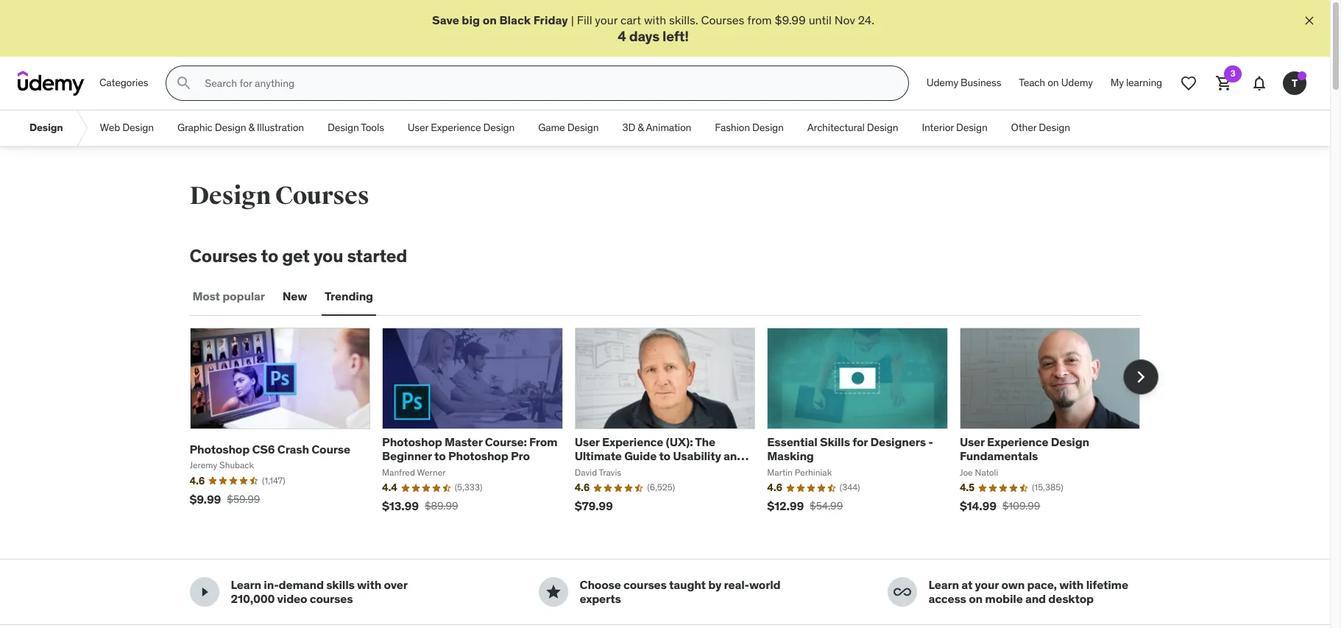 Task type: vqa. For each thing, say whether or not it's contained in the screenshot.
User associated with User Experience Design Fundamentals
yes



Task type: describe. For each thing, give the bounding box(es) containing it.
skills
[[326, 577, 355, 592]]

from
[[748, 13, 772, 27]]

experience for user experience (ux): the ultimate guide to usability and ux
[[602, 435, 664, 449]]

|
[[571, 13, 574, 27]]

fundamentals
[[960, 449, 1039, 463]]

(ux):
[[666, 435, 693, 449]]

cart
[[621, 13, 642, 27]]

arrow pointing to subcategory menu links image
[[75, 111, 88, 146]]

3d & animation
[[623, 121, 692, 134]]

design inside user experience design fundamentals
[[1051, 435, 1090, 449]]

2 udemy from the left
[[1062, 76, 1093, 89]]

t link
[[1278, 66, 1313, 101]]

web design
[[100, 121, 154, 134]]

design down the graphic design & illustration link
[[190, 181, 271, 212]]

3 link
[[1207, 66, 1242, 101]]

2 horizontal spatial photoshop
[[448, 449, 509, 463]]

submit search image
[[176, 75, 193, 92]]

ux
[[575, 463, 591, 478]]

own
[[1002, 577, 1025, 592]]

beginner
[[382, 449, 432, 463]]

design right the graphic
[[215, 121, 246, 134]]

interior
[[922, 121, 954, 134]]

masking
[[768, 449, 814, 463]]

on inside learn at your own pace, with lifetime access on mobile and desktop
[[969, 591, 983, 606]]

web design link
[[88, 111, 166, 146]]

design right architectural
[[867, 121, 899, 134]]

get
[[282, 245, 310, 267]]

learn at your own pace, with lifetime access on mobile and desktop
[[929, 577, 1129, 606]]

teach on udemy link
[[1011, 66, 1102, 101]]

my learning
[[1111, 76, 1163, 89]]

categories button
[[91, 66, 157, 101]]

pace,
[[1028, 577, 1058, 592]]

interior design link
[[911, 111, 1000, 146]]

graphic design & illustration
[[177, 121, 304, 134]]

nov
[[835, 13, 856, 27]]

user for user experience (ux): the ultimate guide to usability and ux
[[575, 435, 600, 449]]

architectural
[[808, 121, 865, 134]]

photoshop for photoshop cs6 crash course
[[190, 442, 250, 456]]

by
[[709, 577, 722, 592]]

carousel element
[[190, 328, 1159, 524]]

t
[[1292, 76, 1298, 90]]

ultimate
[[575, 449, 622, 463]]

lifetime
[[1087, 577, 1129, 592]]

from
[[530, 435, 558, 449]]

guide
[[625, 449, 657, 463]]

design right web
[[122, 121, 154, 134]]

taught
[[669, 577, 706, 592]]

24.
[[858, 13, 875, 27]]

crash
[[278, 442, 309, 456]]

save big on black friday | fill your cart with skills. courses from $9.99 until nov 24. 4 days left!
[[432, 13, 875, 45]]

essential
[[768, 435, 818, 449]]

illustration
[[257, 121, 304, 134]]

architectural design link
[[796, 111, 911, 146]]

design tools
[[328, 121, 384, 134]]

big
[[462, 13, 480, 27]]

notifications image
[[1251, 75, 1269, 92]]

medium image for choose courses taught by real-world experts
[[545, 583, 562, 601]]

black
[[500, 13, 531, 27]]

interior design
[[922, 121, 988, 134]]

my learning link
[[1102, 66, 1172, 101]]

desktop
[[1049, 591, 1094, 606]]

design right 'fashion'
[[753, 121, 784, 134]]

1 & from the left
[[249, 121, 255, 134]]

animation
[[646, 121, 692, 134]]

other design link
[[1000, 111, 1083, 146]]

shopping cart with 3 items image
[[1216, 75, 1234, 92]]

Search for anything text field
[[202, 71, 891, 96]]

user for user experience design fundamentals
[[960, 435, 985, 449]]

you have alerts image
[[1298, 72, 1307, 80]]

video
[[277, 591, 307, 606]]

0 horizontal spatial to
[[261, 245, 278, 267]]

on inside teach on udemy link
[[1048, 76, 1059, 89]]

user for user experience design
[[408, 121, 429, 134]]

medium image for learn at your own pace, with lifetime access on mobile and desktop
[[894, 583, 911, 601]]

your inside learn at your own pace, with lifetime access on mobile and desktop
[[976, 577, 999, 592]]

3d & animation link
[[611, 111, 704, 146]]

on inside 'save big on black friday | fill your cart with skills. courses from $9.99 until nov 24. 4 days left!'
[[483, 13, 497, 27]]

next image
[[1129, 365, 1153, 388]]

new button
[[280, 279, 310, 314]]

master
[[445, 435, 483, 449]]

design right interior
[[957, 121, 988, 134]]

experts
[[580, 591, 621, 606]]

user experience (ux): the ultimate guide to usability and ux link
[[575, 435, 749, 478]]

medium image for learn in-demand skills with over 210,000 video courses
[[196, 583, 213, 601]]

pro
[[511, 449, 530, 463]]

course
[[312, 442, 350, 456]]

udemy business link
[[918, 66, 1011, 101]]

started
[[347, 245, 407, 267]]

trending
[[325, 289, 373, 304]]

tools
[[361, 121, 384, 134]]

to inside photoshop master course: from beginner to photoshop pro
[[435, 449, 446, 463]]

photoshop master course: from beginner to photoshop pro link
[[382, 435, 558, 463]]

most popular
[[193, 289, 265, 304]]

user experience design link
[[396, 111, 527, 146]]

world
[[750, 577, 781, 592]]

design tools link
[[316, 111, 396, 146]]

4
[[618, 28, 626, 45]]



Task type: locate. For each thing, give the bounding box(es) containing it.
my
[[1111, 76, 1124, 89]]

courses up most popular
[[190, 245, 257, 267]]

most popular button
[[190, 279, 268, 314]]

close image
[[1303, 13, 1318, 28]]

your inside 'save big on black friday | fill your cart with skills. courses from $9.99 until nov 24. 4 days left!'
[[595, 13, 618, 27]]

fashion design link
[[704, 111, 796, 146]]

1 vertical spatial on
[[1048, 76, 1059, 89]]

design right other
[[1039, 121, 1071, 134]]

design left game
[[484, 121, 515, 134]]

3 medium image from the left
[[894, 583, 911, 601]]

1 horizontal spatial to
[[435, 449, 446, 463]]

medium image left 210,000
[[196, 583, 213, 601]]

design left arrow pointing to subcategory menu links image
[[29, 121, 63, 134]]

for
[[853, 435, 868, 449]]

courses inside learn in-demand skills with over 210,000 video courses
[[310, 591, 353, 606]]

with inside 'save big on black friday | fill your cart with skills. courses from $9.99 until nov 24. 4 days left!'
[[644, 13, 667, 27]]

1 horizontal spatial experience
[[602, 435, 664, 449]]

your right fill at left
[[595, 13, 618, 27]]

experience inside user experience (ux): the ultimate guide to usability and ux
[[602, 435, 664, 449]]

access
[[929, 591, 967, 606]]

design right fundamentals at bottom
[[1051, 435, 1090, 449]]

1 horizontal spatial courses
[[624, 577, 667, 592]]

2 horizontal spatial experience
[[988, 435, 1049, 449]]

0 horizontal spatial &
[[249, 121, 255, 134]]

medium image
[[196, 583, 213, 601], [545, 583, 562, 601], [894, 583, 911, 601]]

the
[[695, 435, 716, 449]]

user experience design fundamentals link
[[960, 435, 1090, 463]]

& right 3d
[[638, 121, 644, 134]]

your right at
[[976, 577, 999, 592]]

1 horizontal spatial user
[[575, 435, 600, 449]]

other design
[[1012, 121, 1071, 134]]

learning
[[1127, 76, 1163, 89]]

3
[[1231, 68, 1236, 79]]

fill
[[577, 13, 592, 27]]

& left "illustration"
[[249, 121, 255, 134]]

0 vertical spatial your
[[595, 13, 618, 27]]

1 horizontal spatial your
[[976, 577, 999, 592]]

udemy image
[[18, 71, 85, 96]]

to right guide
[[659, 449, 671, 463]]

medium image left experts
[[545, 583, 562, 601]]

3d
[[623, 121, 636, 134]]

1 vertical spatial your
[[976, 577, 999, 592]]

to right beginner
[[435, 449, 446, 463]]

0 horizontal spatial medium image
[[196, 583, 213, 601]]

skills
[[820, 435, 850, 449]]

1 vertical spatial and
[[1026, 591, 1047, 606]]

graphic design & illustration link
[[166, 111, 316, 146]]

210,000
[[231, 591, 275, 606]]

2 vertical spatial on
[[969, 591, 983, 606]]

with left 'over'
[[357, 577, 382, 592]]

with inside learn at your own pace, with lifetime access on mobile and desktop
[[1060, 577, 1084, 592]]

1 horizontal spatial &
[[638, 121, 644, 134]]

1 horizontal spatial medium image
[[545, 583, 562, 601]]

usability
[[673, 449, 721, 463]]

1 horizontal spatial udemy
[[1062, 76, 1093, 89]]

photoshop cs6 crash course
[[190, 442, 350, 456]]

0 horizontal spatial experience
[[431, 121, 481, 134]]

0 horizontal spatial your
[[595, 13, 618, 27]]

mobile
[[986, 591, 1023, 606]]

0 horizontal spatial user
[[408, 121, 429, 134]]

fashion
[[715, 121, 750, 134]]

experience for user experience design fundamentals
[[988, 435, 1049, 449]]

days
[[629, 28, 660, 45]]

to left get
[[261, 245, 278, 267]]

1 udemy from the left
[[927, 76, 959, 89]]

friday
[[534, 13, 568, 27]]

experience inside user experience design fundamentals
[[988, 435, 1049, 449]]

on left mobile
[[969, 591, 983, 606]]

photoshop
[[382, 435, 442, 449], [190, 442, 250, 456], [448, 449, 509, 463]]

1 horizontal spatial and
[[1026, 591, 1047, 606]]

to inside user experience (ux): the ultimate guide to usability and ux
[[659, 449, 671, 463]]

$9.99
[[775, 13, 806, 27]]

&
[[249, 121, 255, 134], [638, 121, 644, 134]]

0 horizontal spatial photoshop
[[190, 442, 250, 456]]

udemy business
[[927, 76, 1002, 89]]

2 & from the left
[[638, 121, 644, 134]]

1 medium image from the left
[[196, 583, 213, 601]]

most
[[193, 289, 220, 304]]

photoshop master course: from beginner to photoshop pro
[[382, 435, 558, 463]]

design left the tools
[[328, 121, 359, 134]]

you
[[314, 245, 343, 267]]

and right the
[[724, 449, 745, 463]]

medium image left access
[[894, 583, 911, 601]]

learn inside learn in-demand skills with over 210,000 video courses
[[231, 577, 261, 592]]

user experience design fundamentals
[[960, 435, 1090, 463]]

0 horizontal spatial udemy
[[927, 76, 959, 89]]

course:
[[485, 435, 527, 449]]

design courses
[[190, 181, 369, 212]]

on right teach at top right
[[1048, 76, 1059, 89]]

with inside learn in-demand skills with over 210,000 video courses
[[357, 577, 382, 592]]

0 vertical spatial and
[[724, 449, 745, 463]]

at
[[962, 577, 973, 592]]

left!
[[663, 28, 689, 45]]

2 learn from the left
[[929, 577, 960, 592]]

2 horizontal spatial with
[[1060, 577, 1084, 592]]

0 vertical spatial on
[[483, 13, 497, 27]]

popular
[[223, 289, 265, 304]]

demand
[[279, 577, 324, 592]]

design link
[[18, 111, 75, 146]]

0 horizontal spatial courses
[[310, 591, 353, 606]]

to
[[261, 245, 278, 267], [435, 449, 446, 463], [659, 449, 671, 463]]

courses inside choose courses taught by real-world experts
[[624, 577, 667, 592]]

trending button
[[322, 279, 376, 314]]

with right pace,
[[1060, 577, 1084, 592]]

courses to get you started
[[190, 245, 407, 267]]

choose courses taught by real-world experts
[[580, 577, 781, 606]]

2 horizontal spatial on
[[1048, 76, 1059, 89]]

courses inside 'save big on black friday | fill your cart with skills. courses from $9.99 until nov 24. 4 days left!'
[[701, 13, 745, 27]]

1 horizontal spatial with
[[644, 13, 667, 27]]

real-
[[724, 577, 750, 592]]

choose
[[580, 577, 621, 592]]

fashion design
[[715, 121, 784, 134]]

categories
[[99, 76, 148, 89]]

learn left 'in-'
[[231, 577, 261, 592]]

experience for user experience design
[[431, 121, 481, 134]]

wishlist image
[[1181, 75, 1198, 92]]

learn in-demand skills with over 210,000 video courses
[[231, 577, 408, 606]]

courses up you
[[275, 181, 369, 212]]

skills.
[[669, 13, 699, 27]]

graphic
[[177, 121, 213, 134]]

with
[[644, 13, 667, 27], [357, 577, 382, 592], [1060, 577, 1084, 592]]

2 horizontal spatial medium image
[[894, 583, 911, 601]]

web
[[100, 121, 120, 134]]

until
[[809, 13, 832, 27]]

1 horizontal spatial photoshop
[[382, 435, 442, 449]]

user experience design
[[408, 121, 515, 134]]

game design
[[538, 121, 599, 134]]

and inside user experience (ux): the ultimate guide to usability and ux
[[724, 449, 745, 463]]

user up ux
[[575, 435, 600, 449]]

courses
[[701, 13, 745, 27], [275, 181, 369, 212], [190, 245, 257, 267]]

2 vertical spatial courses
[[190, 245, 257, 267]]

1 vertical spatial courses
[[275, 181, 369, 212]]

learn
[[231, 577, 261, 592], [929, 577, 960, 592]]

0 vertical spatial courses
[[701, 13, 745, 27]]

0 horizontal spatial on
[[483, 13, 497, 27]]

photoshop left master
[[382, 435, 442, 449]]

design inside 'link'
[[1039, 121, 1071, 134]]

teach
[[1019, 76, 1046, 89]]

courses left taught
[[624, 577, 667, 592]]

learn left at
[[929, 577, 960, 592]]

0 horizontal spatial with
[[357, 577, 382, 592]]

user experience (ux): the ultimate guide to usability and ux
[[575, 435, 745, 478]]

2 horizontal spatial to
[[659, 449, 671, 463]]

2 horizontal spatial courses
[[701, 13, 745, 27]]

user right -
[[960, 435, 985, 449]]

other
[[1012, 121, 1037, 134]]

0 horizontal spatial and
[[724, 449, 745, 463]]

1 learn from the left
[[231, 577, 261, 592]]

on right big
[[483, 13, 497, 27]]

architectural design
[[808, 121, 899, 134]]

with up days
[[644, 13, 667, 27]]

1 horizontal spatial on
[[969, 591, 983, 606]]

game design link
[[527, 111, 611, 146]]

photoshop left cs6
[[190, 442, 250, 456]]

design
[[29, 121, 63, 134], [122, 121, 154, 134], [215, 121, 246, 134], [328, 121, 359, 134], [484, 121, 515, 134], [568, 121, 599, 134], [753, 121, 784, 134], [867, 121, 899, 134], [957, 121, 988, 134], [1039, 121, 1071, 134], [190, 181, 271, 212], [1051, 435, 1090, 449]]

and inside learn at your own pace, with lifetime access on mobile and desktop
[[1026, 591, 1047, 606]]

0 horizontal spatial learn
[[231, 577, 261, 592]]

user inside user experience design fundamentals
[[960, 435, 985, 449]]

udemy left my
[[1062, 76, 1093, 89]]

user inside user experience (ux): the ultimate guide to usability and ux
[[575, 435, 600, 449]]

design right game
[[568, 121, 599, 134]]

user inside user experience design link
[[408, 121, 429, 134]]

courses right video
[[310, 591, 353, 606]]

teach on udemy
[[1019, 76, 1093, 89]]

new
[[283, 289, 307, 304]]

2 horizontal spatial user
[[960, 435, 985, 449]]

1 horizontal spatial courses
[[275, 181, 369, 212]]

2 medium image from the left
[[545, 583, 562, 601]]

-
[[929, 435, 934, 449]]

photoshop left "pro"
[[448, 449, 509, 463]]

1 horizontal spatial learn
[[929, 577, 960, 592]]

udemy
[[927, 76, 959, 89], [1062, 76, 1093, 89]]

user right the tools
[[408, 121, 429, 134]]

experience
[[431, 121, 481, 134], [602, 435, 664, 449], [988, 435, 1049, 449]]

0 horizontal spatial courses
[[190, 245, 257, 267]]

over
[[384, 577, 408, 592]]

udemy left business
[[927, 76, 959, 89]]

learn inside learn at your own pace, with lifetime access on mobile and desktop
[[929, 577, 960, 592]]

courses left from
[[701, 13, 745, 27]]

and right own
[[1026, 591, 1047, 606]]

your
[[595, 13, 618, 27], [976, 577, 999, 592]]

photoshop for photoshop master course: from beginner to photoshop pro
[[382, 435, 442, 449]]

learn for learn at your own pace, with lifetime access on mobile and desktop
[[929, 577, 960, 592]]

learn for learn in-demand skills with over 210,000 video courses
[[231, 577, 261, 592]]

user
[[408, 121, 429, 134], [575, 435, 600, 449], [960, 435, 985, 449]]



